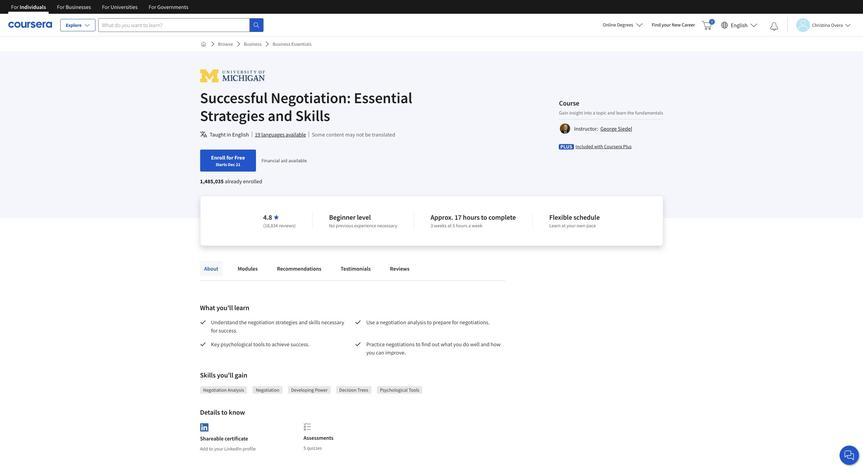 Task type: locate. For each thing, give the bounding box(es) containing it.
5 down the 17
[[453, 223, 455, 229]]

for left individuals
[[11, 3, 19, 10]]

pace
[[586, 223, 596, 229]]

0 vertical spatial you
[[453, 341, 462, 348]]

negotiation for negotiation
[[256, 388, 279, 394]]

0 horizontal spatial you
[[366, 350, 375, 357]]

1 horizontal spatial a
[[468, 223, 471, 229]]

3 for from the left
[[102, 3, 110, 10]]

learn up siedel
[[616, 110, 626, 116]]

0 horizontal spatial 5
[[304, 446, 306, 452]]

negotiation up key psychological tools to achieve success.
[[248, 319, 274, 326]]

you'll
[[216, 304, 233, 312], [217, 371, 233, 380]]

1 horizontal spatial 5
[[453, 223, 455, 229]]

topic
[[596, 110, 606, 116]]

negotiation for negotiation analysis
[[203, 388, 227, 394]]

at
[[448, 223, 452, 229], [562, 223, 566, 229]]

success. down the 'understand'
[[219, 328, 237, 335]]

success. right achieve on the bottom of page
[[291, 341, 309, 348]]

1 vertical spatial you'll
[[217, 371, 233, 380]]

use a negotiation analysis to prepare for negotiations.
[[366, 319, 490, 326]]

0 horizontal spatial necessary
[[321, 319, 344, 326]]

5 inside 'approx. 17 hours to complete 3 weeks at 5 hours a week'
[[453, 223, 455, 229]]

psychological
[[380, 388, 408, 394]]

and inside course gain insight into a topic and learn the fundamentals
[[607, 110, 615, 116]]

online degrees button
[[597, 17, 648, 32]]

1 negotiation from the left
[[203, 388, 227, 394]]

1 horizontal spatial negotiation
[[256, 388, 279, 394]]

skills up some
[[295, 106, 330, 125]]

1 horizontal spatial necessary
[[377, 223, 397, 229]]

shopping cart: 1 item image
[[702, 19, 715, 30]]

coursera
[[604, 143, 622, 150]]

enroll for free starts dec 21
[[211, 154, 245, 167]]

1 vertical spatial you
[[366, 350, 375, 357]]

new
[[672, 22, 681, 28]]

browse link
[[215, 38, 236, 50]]

english right shopping cart: 1 item icon
[[731, 22, 748, 28]]

browse
[[218, 41, 233, 47]]

tools
[[253, 341, 265, 348]]

developing power
[[291, 388, 328, 394]]

2 vertical spatial a
[[376, 319, 379, 326]]

5
[[453, 223, 455, 229], [304, 446, 306, 452]]

skills inside successful negotiation: essential strategies and skills
[[295, 106, 330, 125]]

for left universities
[[102, 3, 110, 10]]

2 vertical spatial for
[[211, 328, 217, 335]]

a right use
[[376, 319, 379, 326]]

0 vertical spatial your
[[662, 22, 671, 28]]

essentials
[[291, 41, 311, 47]]

at inside 'approx. 17 hours to complete 3 weeks at 5 hours a week'
[[448, 223, 452, 229]]

2 vertical spatial your
[[214, 446, 223, 453]]

1 negotiation from the left
[[248, 319, 274, 326]]

english right in
[[232, 131, 249, 138]]

0 horizontal spatial negotiation
[[203, 388, 227, 394]]

2 horizontal spatial for
[[452, 319, 458, 326]]

2 horizontal spatial your
[[662, 22, 671, 28]]

business right 'browse' link
[[244, 41, 262, 47]]

2 negotiation from the left
[[380, 319, 406, 326]]

necessary inside beginner level no previous experience necessary
[[377, 223, 397, 229]]

1 horizontal spatial learn
[[616, 110, 626, 116]]

0 vertical spatial available
[[286, 131, 306, 138]]

1 horizontal spatial skills
[[295, 106, 330, 125]]

What do you want to learn? text field
[[98, 18, 250, 32]]

1 vertical spatial 5
[[304, 446, 306, 452]]

and right topic
[[607, 110, 615, 116]]

0 vertical spatial a
[[593, 110, 595, 116]]

negotiation right analysis
[[256, 388, 279, 394]]

1 vertical spatial learn
[[234, 304, 249, 312]]

available inside button
[[286, 131, 306, 138]]

george siedel link
[[600, 125, 632, 132]]

your down shareable certificate
[[214, 446, 223, 453]]

a left week
[[468, 223, 471, 229]]

to inside 'approx. 17 hours to complete 3 weeks at 5 hours a week'
[[481, 213, 487, 222]]

and up '19 languages available' button at the top
[[268, 106, 292, 125]]

what
[[441, 341, 452, 348]]

negotiation down skills you'll gain
[[203, 388, 227, 394]]

0 vertical spatial success.
[[219, 328, 237, 335]]

0 vertical spatial 5
[[453, 223, 455, 229]]

understand
[[211, 319, 238, 326]]

find your new career
[[652, 22, 695, 28]]

analysis
[[228, 388, 244, 394]]

for for governments
[[149, 3, 156, 10]]

for left businesses
[[57, 3, 65, 10]]

translated
[[372, 131, 395, 138]]

0 horizontal spatial your
[[214, 446, 223, 453]]

to
[[481, 213, 487, 222], [427, 319, 432, 326], [266, 341, 271, 348], [416, 341, 421, 348], [221, 409, 227, 417], [209, 446, 213, 453]]

recommendations link
[[273, 262, 326, 277]]

for
[[226, 154, 233, 161], [452, 319, 458, 326], [211, 328, 217, 335]]

and inside successful negotiation: essential strategies and skills
[[268, 106, 292, 125]]

0 vertical spatial the
[[627, 110, 634, 116]]

hours down the 17
[[456, 223, 467, 229]]

0 horizontal spatial for
[[211, 328, 217, 335]]

and inside understand the negotiation strategies and skills necessary for success.
[[299, 319, 308, 326]]

0 vertical spatial for
[[226, 154, 233, 161]]

1 horizontal spatial negotiation
[[380, 319, 406, 326]]

included with coursera plus link
[[576, 143, 632, 150]]

2 for from the left
[[57, 3, 65, 10]]

5 left quizzes
[[304, 446, 306, 452]]

business left essentials
[[273, 41, 290, 47]]

at right learn
[[562, 223, 566, 229]]

at right weeks
[[448, 223, 452, 229]]

1 at from the left
[[448, 223, 452, 229]]

individuals
[[20, 3, 46, 10]]

your right find
[[662, 22, 671, 28]]

find
[[652, 22, 661, 28]]

course gain insight into a topic and learn the fundamentals
[[559, 99, 663, 116]]

some content may not be translated
[[312, 131, 395, 138]]

what
[[200, 304, 215, 312]]

for left governments
[[149, 3, 156, 10]]

1 horizontal spatial business
[[273, 41, 290, 47]]

for for businesses
[[57, 3, 65, 10]]

successful negotiation: essential strategies and skills
[[200, 89, 412, 125]]

(18,834 reviews)
[[263, 223, 296, 229]]

business for business essentials
[[273, 41, 290, 47]]

negotiation right use
[[380, 319, 406, 326]]

2 horizontal spatial a
[[593, 110, 595, 116]]

1 vertical spatial hours
[[456, 223, 467, 229]]

1 for from the left
[[11, 3, 19, 10]]

skills up negotiation analysis
[[200, 371, 216, 380]]

business
[[244, 41, 262, 47], [273, 41, 290, 47]]

week
[[472, 223, 482, 229]]

the inside understand the negotiation strategies and skills necessary for success.
[[239, 319, 247, 326]]

to up week
[[481, 213, 487, 222]]

prepare
[[433, 319, 451, 326]]

in
[[227, 131, 231, 138]]

hours up week
[[463, 213, 480, 222]]

21
[[236, 162, 240, 167]]

necessary right skills
[[321, 319, 344, 326]]

1 vertical spatial necessary
[[321, 319, 344, 326]]

the right the 'understand'
[[239, 319, 247, 326]]

necessary right "experience"
[[377, 223, 397, 229]]

to left find
[[416, 341, 421, 348]]

1 vertical spatial the
[[239, 319, 247, 326]]

0 vertical spatial hours
[[463, 213, 480, 222]]

0 horizontal spatial skills
[[200, 371, 216, 380]]

learn up the 'understand'
[[234, 304, 249, 312]]

essential
[[354, 89, 412, 107]]

1 horizontal spatial your
[[567, 223, 576, 229]]

find your new career link
[[648, 21, 698, 29]]

17
[[455, 213, 462, 222]]

the up siedel
[[627, 110, 634, 116]]

explore
[[66, 22, 82, 28]]

you'll up negotiation analysis
[[217, 371, 233, 380]]

strategies
[[275, 319, 298, 326]]

gain
[[235, 371, 247, 380]]

5 quizzes
[[304, 446, 322, 452]]

you left "do"
[[453, 341, 462, 348]]

negotiation analysis
[[203, 388, 244, 394]]

practice negotiations to find out what you do well and how you can improve.
[[366, 341, 502, 357]]

2 at from the left
[[562, 223, 566, 229]]

previous
[[336, 223, 353, 229]]

negotiations
[[386, 341, 415, 348]]

2 negotiation from the left
[[256, 388, 279, 394]]

at inside flexible schedule learn at your own pace
[[562, 223, 566, 229]]

0 vertical spatial english
[[731, 22, 748, 28]]

understand the negotiation strategies and skills necessary for success.
[[211, 319, 345, 335]]

modules
[[238, 266, 258, 273]]

1 horizontal spatial for
[[226, 154, 233, 161]]

1 horizontal spatial english
[[731, 22, 748, 28]]

0 horizontal spatial at
[[448, 223, 452, 229]]

1 vertical spatial your
[[567, 223, 576, 229]]

you'll up the 'understand'
[[216, 304, 233, 312]]

aid
[[281, 158, 287, 164]]

english inside button
[[731, 22, 748, 28]]

0 horizontal spatial english
[[232, 131, 249, 138]]

decision trees
[[339, 388, 368, 394]]

0 vertical spatial skills
[[295, 106, 330, 125]]

and right well
[[481, 341, 490, 348]]

0 vertical spatial you'll
[[216, 304, 233, 312]]

0 horizontal spatial success.
[[219, 328, 237, 335]]

power
[[315, 388, 328, 394]]

available left some
[[286, 131, 306, 138]]

plus
[[623, 143, 632, 150]]

4 for from the left
[[149, 3, 156, 10]]

learn inside course gain insight into a topic and learn the fundamentals
[[616, 110, 626, 116]]

0 horizontal spatial business
[[244, 41, 262, 47]]

languages
[[261, 131, 285, 138]]

1 horizontal spatial the
[[627, 110, 634, 116]]

and left skills
[[299, 319, 308, 326]]

weeks
[[434, 223, 447, 229]]

0 horizontal spatial a
[[376, 319, 379, 326]]

shareable
[[200, 436, 224, 443]]

reviews
[[390, 266, 409, 273]]

None search field
[[98, 18, 264, 32]]

for businesses
[[57, 3, 91, 10]]

you'll for skills
[[217, 371, 233, 380]]

you'll for what
[[216, 304, 233, 312]]

1 vertical spatial success.
[[291, 341, 309, 348]]

for up dec
[[226, 154, 233, 161]]

quizzes
[[307, 446, 322, 452]]

1 horizontal spatial you
[[453, 341, 462, 348]]

siedel
[[618, 125, 632, 132]]

decision
[[339, 388, 357, 394]]

for right prepare
[[452, 319, 458, 326]]

a right into
[[593, 110, 595, 116]]

to inside practice negotiations to find out what you do well and how you can improve.
[[416, 341, 421, 348]]

0 horizontal spatial negotiation
[[248, 319, 274, 326]]

your left own
[[567, 223, 576, 229]]

1 horizontal spatial at
[[562, 223, 566, 229]]

to right add
[[209, 446, 213, 453]]

instructor: george siedel
[[574, 125, 632, 132]]

negotiation inside understand the negotiation strategies and skills necessary for success.
[[248, 319, 274, 326]]

banner navigation
[[6, 0, 194, 14]]

2 business from the left
[[273, 41, 290, 47]]

use
[[366, 319, 375, 326]]

home image
[[201, 41, 206, 47]]

a
[[593, 110, 595, 116], [468, 223, 471, 229], [376, 319, 379, 326]]

you left can
[[366, 350, 375, 357]]

assessments
[[304, 435, 333, 442]]

necessary
[[377, 223, 397, 229], [321, 319, 344, 326]]

approx.
[[431, 213, 453, 222]]

available right aid
[[289, 158, 307, 164]]

practice
[[366, 341, 385, 348]]

for inside understand the negotiation strategies and skills necessary for success.
[[211, 328, 217, 335]]

0 vertical spatial learn
[[616, 110, 626, 116]]

1 vertical spatial skills
[[200, 371, 216, 380]]

experience
[[354, 223, 376, 229]]

0 vertical spatial necessary
[[377, 223, 397, 229]]

1 vertical spatial available
[[289, 158, 307, 164]]

1 vertical spatial a
[[468, 223, 471, 229]]

for governments
[[149, 3, 188, 10]]

for down the 'understand'
[[211, 328, 217, 335]]

shareable certificate
[[200, 436, 248, 443]]

hours
[[463, 213, 480, 222], [456, 223, 467, 229]]

starts
[[216, 162, 227, 167]]

1 business from the left
[[244, 41, 262, 47]]

0 horizontal spatial the
[[239, 319, 247, 326]]

university of michigan image
[[200, 68, 265, 84]]



Task type: vqa. For each thing, say whether or not it's contained in the screenshot.
left the model
no



Task type: describe. For each thing, give the bounding box(es) containing it.
for universities
[[102, 3, 138, 10]]

reviews)
[[279, 223, 296, 229]]

business essentials link
[[270, 38, 314, 50]]

level
[[357, 213, 371, 222]]

well
[[470, 341, 480, 348]]

your inside the find your new career link
[[662, 22, 671, 28]]

details
[[200, 409, 220, 417]]

financial aid available button
[[261, 158, 307, 164]]

business for business
[[244, 41, 262, 47]]

be
[[365, 131, 371, 138]]

for for individuals
[[11, 3, 19, 10]]

to left know
[[221, 409, 227, 417]]

0 horizontal spatial learn
[[234, 304, 249, 312]]

coursera plus image
[[559, 144, 574, 150]]

tools
[[409, 388, 419, 394]]

instructor:
[[574, 125, 598, 132]]

19 languages available
[[255, 131, 306, 138]]

negotiation for analysis
[[380, 319, 406, 326]]

profile
[[243, 446, 256, 453]]

included
[[576, 143, 593, 150]]

own
[[577, 223, 585, 229]]

flexible schedule learn at your own pace
[[549, 213, 600, 229]]

schedule
[[574, 213, 600, 222]]

fundamentals
[[635, 110, 663, 116]]

for inside enroll for free starts dec 21
[[226, 154, 233, 161]]

strategies
[[200, 106, 265, 125]]

add
[[200, 446, 208, 453]]

how
[[491, 341, 501, 348]]

achieve
[[272, 341, 289, 348]]

trees
[[357, 388, 368, 394]]

online degrees
[[603, 22, 633, 28]]

taught in english
[[210, 131, 249, 138]]

successful
[[200, 89, 268, 107]]

linkedin
[[224, 446, 242, 453]]

george siedel image
[[560, 124, 570, 134]]

coursera image
[[8, 19, 52, 30]]

available for 19 languages available
[[286, 131, 306, 138]]

a inside course gain insight into a topic and learn the fundamentals
[[593, 110, 595, 116]]

4.8
[[263, 213, 272, 222]]

governments
[[157, 3, 188, 10]]

beginner level no previous experience necessary
[[329, 213, 397, 229]]

christina overa
[[812, 22, 843, 28]]

english button
[[718, 14, 760, 36]]

success. inside understand the negotiation strategies and skills necessary for success.
[[219, 328, 237, 335]]

1 vertical spatial for
[[452, 319, 458, 326]]

show notifications image
[[770, 22, 778, 31]]

1 horizontal spatial success.
[[291, 341, 309, 348]]

(18,834
[[263, 223, 278, 229]]

course
[[559, 99, 579, 107]]

negotiation for strategies
[[248, 319, 274, 326]]

may
[[345, 131, 355, 138]]

to right tools
[[266, 341, 271, 348]]

negotiations.
[[460, 319, 490, 326]]

can
[[376, 350, 384, 357]]

what you'll learn
[[200, 304, 249, 312]]

psychological
[[221, 341, 252, 348]]

dec
[[228, 162, 235, 167]]

negotiation:
[[271, 89, 351, 107]]

george
[[600, 125, 617, 132]]

1,485,035
[[200, 178, 224, 185]]

beginner
[[329, 213, 356, 222]]

details to know
[[200, 409, 245, 417]]

reviews link
[[386, 262, 414, 277]]

enrolled
[[243, 178, 262, 185]]

into
[[584, 110, 592, 116]]

19 languages available button
[[255, 131, 306, 139]]

taught
[[210, 131, 226, 138]]

do
[[463, 341, 469, 348]]

christina
[[812, 22, 830, 28]]

1,485,035 already enrolled
[[200, 178, 262, 185]]

chat with us image
[[844, 451, 855, 462]]

insight
[[569, 110, 583, 116]]

not
[[356, 131, 364, 138]]

1 vertical spatial english
[[232, 131, 249, 138]]

financial aid available
[[261, 158, 307, 164]]

a inside 'approx. 17 hours to complete 3 weeks at 5 hours a week'
[[468, 223, 471, 229]]

free
[[234, 154, 245, 161]]

about
[[204, 266, 218, 273]]

universities
[[111, 3, 138, 10]]

your inside flexible schedule learn at your own pace
[[567, 223, 576, 229]]

approx. 17 hours to complete 3 weeks at 5 hours a week
[[431, 213, 516, 229]]

available for financial aid available
[[289, 158, 307, 164]]

some
[[312, 131, 325, 138]]

career
[[682, 22, 695, 28]]

psychological tools
[[380, 388, 419, 394]]

modules link
[[234, 262, 262, 277]]

the inside course gain insight into a topic and learn the fundamentals
[[627, 110, 634, 116]]

for for universities
[[102, 3, 110, 10]]

to left prepare
[[427, 319, 432, 326]]

key psychological tools to achieve success.
[[211, 341, 309, 348]]

gain
[[559, 110, 568, 116]]

financial
[[261, 158, 280, 164]]

testimonials link
[[337, 262, 375, 277]]

necessary inside understand the negotiation strategies and skills necessary for success.
[[321, 319, 344, 326]]

and inside practice negotiations to find out what you do well and how you can improve.
[[481, 341, 490, 348]]

businesses
[[66, 3, 91, 10]]

with
[[594, 143, 603, 150]]

business essentials
[[273, 41, 311, 47]]



